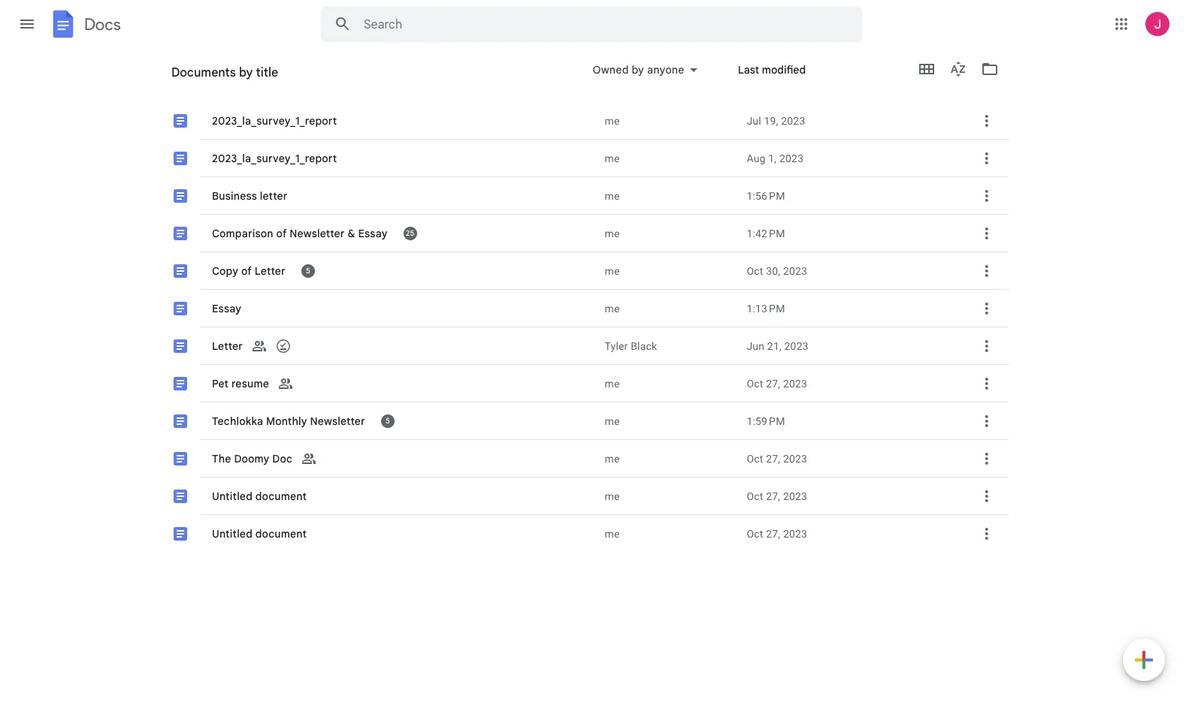 Task type: vqa. For each thing, say whether or not it's contained in the screenshot.


Task type: locate. For each thing, give the bounding box(es) containing it.
documents by title inside heading
[[171, 65, 278, 80]]

2 untitled document from the top
[[212, 527, 307, 541]]

oct for copy of letter
[[747, 265, 764, 277]]

newsletter for of
[[290, 227, 345, 240]]

of inside "option"
[[276, 227, 287, 240]]

4 oct 27, 2023 from the top
[[747, 528, 808, 540]]

6 owned by me element from the top
[[605, 301, 735, 316]]

copy of letter
[[212, 264, 286, 278]]

1 oct from the top
[[747, 265, 764, 277]]

anyone
[[647, 63, 685, 77]]

documents inside heading
[[171, 65, 236, 80]]

tyler black
[[605, 340, 657, 352]]

me for owned by me element related to last opened by me oct 30, 2023 element
[[605, 265, 620, 277]]

3 owned by me element from the top
[[605, 188, 735, 203]]

copy of letter google docs 5 follow ups element
[[211, 262, 596, 280]]

2 27, from the top
[[766, 453, 781, 465]]

5 inside "element"
[[306, 266, 310, 276]]

title for last modified
[[256, 65, 278, 80]]

title inside heading
[[256, 65, 278, 80]]

newsletter inside "option"
[[290, 227, 345, 240]]

2023 for the copy of letter option
[[783, 265, 808, 277]]

me for owned by me element corresponding to last opened by me aug 1, 2023 element
[[605, 152, 620, 164]]

untitled for second the untitled document option
[[212, 527, 253, 541]]

techlokka monthly newsletter
[[212, 415, 365, 428]]

owned by me element for last opened by me aug 1, 2023 element
[[605, 151, 735, 166]]

27, inside the doomy doc option
[[766, 453, 781, 465]]

techlokka monthly newsletter google docs 5 follow ups element
[[211, 412, 596, 431]]

1 vertical spatial document
[[255, 527, 307, 541]]

27, inside pet resume option
[[766, 378, 781, 390]]

last right owned
[[645, 72, 666, 86]]

5 button for letter
[[301, 264, 316, 279]]

4 me from the top
[[605, 227, 620, 239]]

essay down copy
[[212, 302, 242, 315]]

the doomy doc google docs element
[[211, 451, 596, 467]]

2023 inside pet resume option
[[783, 378, 808, 390]]

last modified right owned
[[645, 72, 713, 86]]

docs
[[84, 14, 121, 34]]

2 document from the top
[[255, 527, 307, 541]]

the doomy doc option
[[155, 441, 1009, 703]]

essay right &
[[358, 227, 388, 240]]

2 owned by me element from the top
[[605, 151, 735, 166]]

1 vertical spatial untitled document
[[212, 527, 307, 541]]

me inside the doomy doc option
[[605, 453, 620, 465]]

jul 19, 2023
[[747, 115, 806, 127]]

untitled document for second the untitled document option
[[212, 527, 307, 541]]

letter google docs element
[[211, 0, 596, 616]]

comparison of newsletter & essay
[[212, 227, 388, 240]]

1 untitled document from the top
[[212, 490, 307, 503]]

untitled for first the untitled document option from the top of the page
[[212, 490, 253, 503]]

0 vertical spatial of
[[276, 227, 287, 240]]

oct 27, 2023 inside the doomy doc option
[[747, 453, 808, 465]]

jun 21, 2023
[[747, 340, 809, 352]]

oct inside the doomy doc option
[[747, 453, 764, 465]]

2023 inside the copy of letter option
[[783, 265, 808, 277]]

1 documents by title from the top
[[171, 65, 278, 80]]

1 horizontal spatial last
[[738, 63, 760, 77]]

2023 for the doomy doc option
[[783, 453, 808, 465]]

None search field
[[321, 6, 862, 42]]

7 owned by me element from the top
[[605, 376, 735, 391]]

10 owned by me element from the top
[[605, 489, 735, 504]]

documents by title heading
[[159, 48, 561, 96]]

oct inside pet resume option
[[747, 378, 764, 390]]

9 me from the top
[[605, 453, 620, 465]]

title
[[256, 65, 278, 80], [245, 71, 265, 85]]

last modified up "19," at the top right of page
[[738, 63, 806, 77]]

me inside 'business letter' option
[[605, 190, 620, 202]]

3 last opened by me oct 27, 2023 element from the top
[[747, 489, 955, 504]]

list box
[[155, 0, 1035, 703]]

last opened by me oct 27, 2023 element
[[747, 376, 955, 391], [747, 451, 955, 467], [747, 489, 955, 504], [747, 527, 955, 542]]

newsletter
[[290, 227, 345, 240], [310, 415, 365, 428]]

me for last opened by me 1:13 pm element on the right of the page's owned by me element
[[605, 303, 620, 315]]

letter up pet
[[212, 339, 243, 353]]

owned by me element for "last opened by me jul 19, 2023" element
[[605, 113, 735, 128]]

2 last opened by me oct 27, 2023 element from the top
[[747, 451, 955, 467]]

4 last opened by me oct 27, 2023 element from the top
[[747, 527, 955, 542]]

1 document from the top
[[255, 490, 307, 503]]

0 horizontal spatial essay
[[212, 302, 242, 315]]

2023
[[781, 115, 806, 127], [780, 152, 804, 164], [783, 265, 808, 277], [785, 340, 809, 352], [783, 378, 808, 390], [783, 453, 808, 465], [783, 491, 808, 503], [783, 528, 808, 540]]

last opened by me 1:42 pm element
[[747, 226, 955, 241]]

5 inside dropdown button
[[386, 416, 390, 426]]

2 documents from the top
[[171, 71, 228, 85]]

5
[[306, 266, 310, 276], [386, 416, 390, 426]]

oct inside the copy of letter option
[[747, 265, 764, 277]]

5 owned by me element from the top
[[605, 264, 735, 279]]

owned by me element
[[605, 113, 735, 128], [605, 151, 735, 166], [605, 188, 735, 203], [605, 226, 735, 241], [605, 264, 735, 279], [605, 301, 735, 316], [605, 376, 735, 391], [605, 414, 735, 429], [605, 451, 735, 467], [605, 489, 735, 504], [605, 527, 735, 542]]

1 2023_la_survey_1_report from the top
[[212, 114, 337, 127]]

last
[[738, 63, 760, 77], [645, 72, 666, 86]]

30,
[[766, 265, 781, 277]]

me
[[605, 115, 620, 127], [605, 152, 620, 164], [605, 190, 620, 202], [605, 227, 620, 239], [605, 265, 620, 277], [605, 303, 620, 315], [605, 378, 620, 390], [605, 415, 620, 427], [605, 453, 620, 465], [605, 491, 620, 503], [605, 528, 620, 540]]

0 horizontal spatial last modified
[[645, 72, 713, 86]]

2023 inside the letter option
[[785, 340, 809, 352]]

last opened by me oct 27, 2023 element for second the untitled document option
[[747, 527, 955, 542]]

4 27, from the top
[[766, 528, 781, 540]]

me inside the copy of letter option
[[605, 265, 620, 277]]

newsletter inside option
[[310, 415, 365, 428]]

black
[[631, 340, 657, 352]]

0 vertical spatial 2023_la_survey_1_report
[[212, 114, 337, 127]]

8 owned by me element from the top
[[605, 414, 735, 429]]

0 vertical spatial 5
[[306, 266, 310, 276]]

last up jul
[[738, 63, 760, 77]]

of right copy
[[241, 264, 252, 278]]

last opened by me oct 30, 2023 element
[[747, 264, 955, 279]]

3 oct 27, 2023 from the top
[[747, 491, 808, 503]]

comparison
[[212, 227, 273, 240]]

1 vertical spatial untitled
[[212, 527, 253, 541]]

me inside pet resume option
[[605, 378, 620, 390]]

oct 27, 2023 inside pet resume option
[[747, 378, 808, 390]]

documents for 2023_la_survey_1_report
[[171, 71, 228, 85]]

search image
[[328, 9, 358, 39]]

of down the letter
[[276, 227, 287, 240]]

owned by tyler black element
[[605, 339, 735, 354]]

0 vertical spatial untitled document
[[212, 490, 307, 503]]

27, for "last opened by me oct 27, 2023" element corresponding to the doomy doc option
[[766, 453, 781, 465]]

1 horizontal spatial essay
[[358, 227, 388, 240]]

owned by me element for last opened by me 1:42 pm element
[[605, 226, 735, 241]]

aug 1, 2023
[[747, 152, 804, 164]]

document
[[255, 490, 307, 503], [255, 527, 307, 541]]

4 owned by me element from the top
[[605, 226, 735, 241]]

last modified
[[738, 63, 806, 77], [645, 72, 713, 86]]

techlokka
[[212, 415, 263, 428]]

25 button
[[401, 224, 419, 243], [403, 226, 418, 241]]

me for second the untitled document option's "last opened by me oct 27, 2023" element owned by me element
[[605, 528, 620, 540]]

of for copy
[[241, 264, 252, 278]]

me for last opened by me 1:56 pm element's owned by me element
[[605, 190, 620, 202]]

1 me from the top
[[605, 115, 620, 127]]

by
[[632, 63, 644, 77], [239, 65, 253, 80], [231, 71, 243, 85]]

11 owned by me element from the top
[[605, 527, 735, 542]]

1 horizontal spatial modified
[[762, 63, 806, 77]]

5 button inside "element"
[[301, 264, 316, 279]]

0 horizontal spatial 5
[[306, 266, 310, 276]]

5 for letter
[[306, 266, 310, 276]]

2 documents by title from the top
[[171, 71, 265, 85]]

untitled
[[212, 490, 253, 503], [212, 527, 253, 541]]

1 vertical spatial essay
[[212, 302, 242, 315]]

documents
[[171, 65, 236, 80], [171, 71, 228, 85]]

4 oct from the top
[[747, 491, 764, 503]]

11 me from the top
[[605, 528, 620, 540]]

3 me from the top
[[605, 190, 620, 202]]

2 oct from the top
[[747, 378, 764, 390]]

newsletter left &
[[290, 227, 345, 240]]

pet
[[212, 377, 229, 391]]

documents by title
[[171, 65, 278, 80], [171, 71, 265, 85]]

2 untitled document option from the top
[[155, 516, 1009, 703]]

1 horizontal spatial letter
[[255, 264, 286, 278]]

5 button inside dropdown button
[[380, 414, 395, 429]]

7 me from the top
[[605, 378, 620, 390]]

newsletter left 5 dropdown button in the bottom of the page
[[310, 415, 365, 428]]

2023_la_survey_1_report
[[212, 114, 337, 127], [212, 151, 337, 165]]

1 horizontal spatial of
[[276, 227, 287, 240]]

me for first the untitled document option from the top of the page "last opened by me oct 27, 2023" element's owned by me element
[[605, 491, 620, 503]]

modified
[[762, 63, 806, 77], [669, 72, 713, 86]]

2023_la_survey_1_report option
[[155, 0, 1035, 703], [155, 0, 1035, 703]]

letter right copy
[[255, 264, 286, 278]]

1 vertical spatial letter
[[212, 339, 243, 353]]

9 owned by me element from the top
[[605, 451, 735, 467]]

10 me from the top
[[605, 491, 620, 503]]

essay inside "option"
[[358, 227, 388, 240]]

5 up the doomy doc google docs element
[[386, 416, 390, 426]]

jun
[[747, 340, 765, 352]]

3 oct from the top
[[747, 453, 764, 465]]

1 vertical spatial of
[[241, 264, 252, 278]]

5 button
[[299, 262, 317, 280], [301, 264, 316, 279], [380, 414, 395, 429]]

by inside heading
[[239, 65, 253, 80]]

essay
[[358, 227, 388, 240], [212, 302, 242, 315]]

3 27, from the top
[[766, 491, 781, 503]]

5 down comparison of newsletter & essay
[[306, 266, 310, 276]]

me for owned by me element related to "last opened by me jul 19, 2023" element
[[605, 115, 620, 127]]

last opened by me oct 27, 2023 element for pet resume option
[[747, 376, 955, 391]]

1 oct 27, 2023 from the top
[[747, 378, 808, 390]]

letter
[[255, 264, 286, 278], [212, 339, 243, 353]]

2 untitled from the top
[[212, 527, 253, 541]]

1 27, from the top
[[766, 378, 781, 390]]

8 me from the top
[[605, 415, 620, 427]]

oct 30, 2023
[[747, 265, 808, 277]]

oct
[[747, 265, 764, 277], [747, 378, 764, 390], [747, 453, 764, 465], [747, 491, 764, 503], [747, 528, 764, 540]]

aug
[[747, 152, 766, 164]]

1 owned by me element from the top
[[605, 113, 735, 128]]

27,
[[766, 378, 781, 390], [766, 453, 781, 465], [766, 491, 781, 503], [766, 528, 781, 540]]

0 vertical spatial untitled
[[212, 490, 253, 503]]

oct 27, 2023
[[747, 378, 808, 390], [747, 453, 808, 465], [747, 491, 808, 503], [747, 528, 808, 540]]

letter inside option
[[212, 339, 243, 353]]

0 horizontal spatial letter
[[212, 339, 243, 353]]

by for 2023_la_survey_1_report
[[231, 71, 243, 85]]

me inside techlokka monthly newsletter option
[[605, 415, 620, 427]]

owned by me element for last opened by me 1:13 pm element on the right of the page
[[605, 301, 735, 316]]

0 vertical spatial letter
[[255, 264, 286, 278]]

0 vertical spatial document
[[255, 490, 307, 503]]

me for owned by me element corresponding to "last opened by me oct 27, 2023" element related to pet resume option
[[605, 378, 620, 390]]

0 vertical spatial essay
[[358, 227, 388, 240]]

untitled document for first the untitled document option from the top of the page
[[212, 490, 307, 503]]

1 documents from the top
[[171, 65, 236, 80]]

of for comparison
[[276, 227, 287, 240]]

2 2023_la_survey_1_report from the top
[[212, 151, 337, 165]]

me inside essay option
[[605, 303, 620, 315]]

1 last opened by me oct 27, 2023 element from the top
[[747, 376, 955, 391]]

2 oct 27, 2023 from the top
[[747, 453, 808, 465]]

owned by anyone
[[593, 63, 685, 77]]

of inside "element"
[[241, 264, 252, 278]]

of
[[276, 227, 287, 240], [241, 264, 252, 278]]

documents for last modified
[[171, 65, 236, 80]]

2023 inside the doomy doc option
[[783, 453, 808, 465]]

19,
[[764, 115, 779, 127]]

25
[[406, 228, 415, 238]]

business letter
[[212, 189, 288, 203]]

1 vertical spatial 2023_la_survey_1_report
[[212, 151, 337, 165]]

0 vertical spatial newsletter
[[290, 227, 345, 240]]

untitled document
[[212, 490, 307, 503], [212, 527, 307, 541]]

1:56 pm
[[747, 190, 785, 202]]

1 horizontal spatial 5
[[386, 416, 390, 426]]

owned by me element for last opened by me 1:56 pm element
[[605, 188, 735, 203]]

0 horizontal spatial of
[[241, 264, 252, 278]]

5 me from the top
[[605, 265, 620, 277]]

2 me from the top
[[605, 152, 620, 164]]

untitled document option
[[155, 478, 1009, 703], [155, 516, 1009, 703]]

27, for second the untitled document option's "last opened by me oct 27, 2023" element
[[766, 528, 781, 540]]

oct 27, 2023 for pet resume option
[[747, 378, 808, 390]]

27, for "last opened by me oct 27, 2023" element related to pet resume option
[[766, 378, 781, 390]]

1 untitled from the top
[[212, 490, 253, 503]]

1 vertical spatial 5
[[386, 416, 390, 426]]

me inside comparison of newsletter & essay "option"
[[605, 227, 620, 239]]

1 vertical spatial newsletter
[[310, 415, 365, 428]]

6 me from the top
[[605, 303, 620, 315]]



Task type: describe. For each thing, give the bounding box(es) containing it.
last opened by me 1:59 pm element
[[747, 414, 955, 429]]

comparison of newsletter & essay google docs 25 follow ups element
[[211, 224, 596, 243]]

docs link
[[48, 9, 121, 42]]

main menu image
[[18, 15, 36, 33]]

Search bar text field
[[364, 17, 825, 32]]

letter
[[260, 189, 288, 203]]

by inside popup button
[[632, 63, 644, 77]]

comparison of newsletter & essay option
[[155, 0, 1035, 703]]

5 for newsletter
[[386, 416, 390, 426]]

5 button
[[379, 412, 397, 431]]

owned
[[593, 63, 629, 77]]

document for first the untitled document option from the top of the page
[[255, 490, 307, 503]]

owned by me element for second the untitled document option's "last opened by me oct 27, 2023" element
[[605, 527, 735, 542]]

owned by anyone button
[[583, 61, 707, 79]]

create new document image
[[1123, 640, 1165, 685]]

21,
[[768, 340, 782, 352]]

0 horizontal spatial last
[[645, 72, 666, 86]]

last opened by me jun 21, 2023 element
[[747, 339, 955, 354]]

27, for first the untitled document option from the top of the page "last opened by me oct 27, 2023" element
[[766, 491, 781, 503]]

1:42 pm
[[747, 227, 785, 239]]

the doomy doc
[[212, 452, 293, 466]]

by for last modified
[[239, 65, 253, 80]]

document for second the untitled document option
[[255, 527, 307, 541]]

techlokka monthly newsletter option
[[155, 403, 1009, 703]]

2023 for pet resume option
[[783, 378, 808, 390]]

copy of letter option
[[155, 253, 1009, 703]]

me for owned by me element associated with last opened by me 1:42 pm element
[[605, 227, 620, 239]]

&
[[348, 227, 355, 240]]

list box containing 2023_la_survey_1_report
[[155, 0, 1035, 703]]

last opened by me oct 27, 2023 element for the doomy doc option
[[747, 451, 955, 467]]

copy
[[212, 264, 238, 278]]

2023 for the letter option
[[785, 340, 809, 352]]

doomy
[[234, 452, 270, 466]]

documents by title for 2023_la_survey_1_report
[[171, 71, 265, 85]]

2023_la_survey_1_report for aug 1, 2023
[[212, 151, 337, 165]]

owned by me element for first the untitled document option from the top of the page "last opened by me oct 27, 2023" element
[[605, 489, 735, 504]]

tyler
[[605, 340, 628, 352]]

me for "last opened by me oct 27, 2023" element corresponding to the doomy doc option owned by me element
[[605, 453, 620, 465]]

me for last opened by me 1:59 pm element's owned by me element
[[605, 415, 620, 427]]

1,
[[769, 152, 777, 164]]

business
[[212, 189, 257, 203]]

owned by me element for last opened by me oct 30, 2023 element
[[605, 264, 735, 279]]

pet resume
[[212, 377, 269, 391]]

pet resume google docs element
[[211, 0, 596, 654]]

oct 27, 2023 for the doomy doc option
[[747, 453, 808, 465]]

resume
[[232, 377, 269, 391]]

1 untitled document option from the top
[[155, 478, 1009, 703]]

2023 for second the untitled document option
[[783, 528, 808, 540]]

oct 27, 2023 for second the untitled document option
[[747, 528, 808, 540]]

last opened by me aug 1, 2023 element
[[747, 151, 955, 166]]

2023 for first the untitled document option from the top of the page
[[783, 491, 808, 503]]

owned by me element for "last opened by me oct 27, 2023" element corresponding to the doomy doc option
[[605, 451, 735, 467]]

title for 2023_la_survey_1_report
[[245, 71, 265, 85]]

last opened by me jul 19, 2023 element
[[747, 113, 955, 128]]

oct for pet resume
[[747, 378, 764, 390]]

5 oct from the top
[[747, 528, 764, 540]]

essay option
[[155, 290, 1009, 703]]

pet resume option
[[155, 0, 1009, 703]]

5 button for newsletter
[[380, 414, 395, 429]]

newsletter for monthly
[[310, 415, 365, 428]]

last opened by me oct 27, 2023 element for first the untitled document option from the top of the page
[[747, 489, 955, 504]]

letter inside "element"
[[255, 264, 286, 278]]

business letter option
[[155, 0, 1035, 703]]

doc
[[272, 452, 293, 466]]

1 horizontal spatial last modified
[[738, 63, 806, 77]]

essay inside option
[[212, 302, 242, 315]]

oct 27, 2023 for first the untitled document option from the top of the page
[[747, 491, 808, 503]]

0 horizontal spatial modified
[[669, 72, 713, 86]]

last opened by me 1:56 pm element
[[747, 188, 955, 203]]

owned by me element for "last opened by me oct 27, 2023" element related to pet resume option
[[605, 376, 735, 391]]

documents by title for last modified
[[171, 65, 278, 80]]

the
[[212, 452, 231, 466]]

letter option
[[155, 0, 1009, 703]]

1:13 pm
[[747, 303, 785, 315]]

2023_la_survey_1_report for jul 19, 2023
[[212, 114, 337, 127]]

owned by me element for last opened by me 1:59 pm element
[[605, 414, 735, 429]]

oct for the doomy doc
[[747, 453, 764, 465]]

1:59 pm
[[747, 415, 785, 427]]

monthly
[[266, 415, 307, 428]]

last opened by me 1:13 pm element
[[747, 301, 955, 316]]

jul
[[747, 115, 762, 127]]



